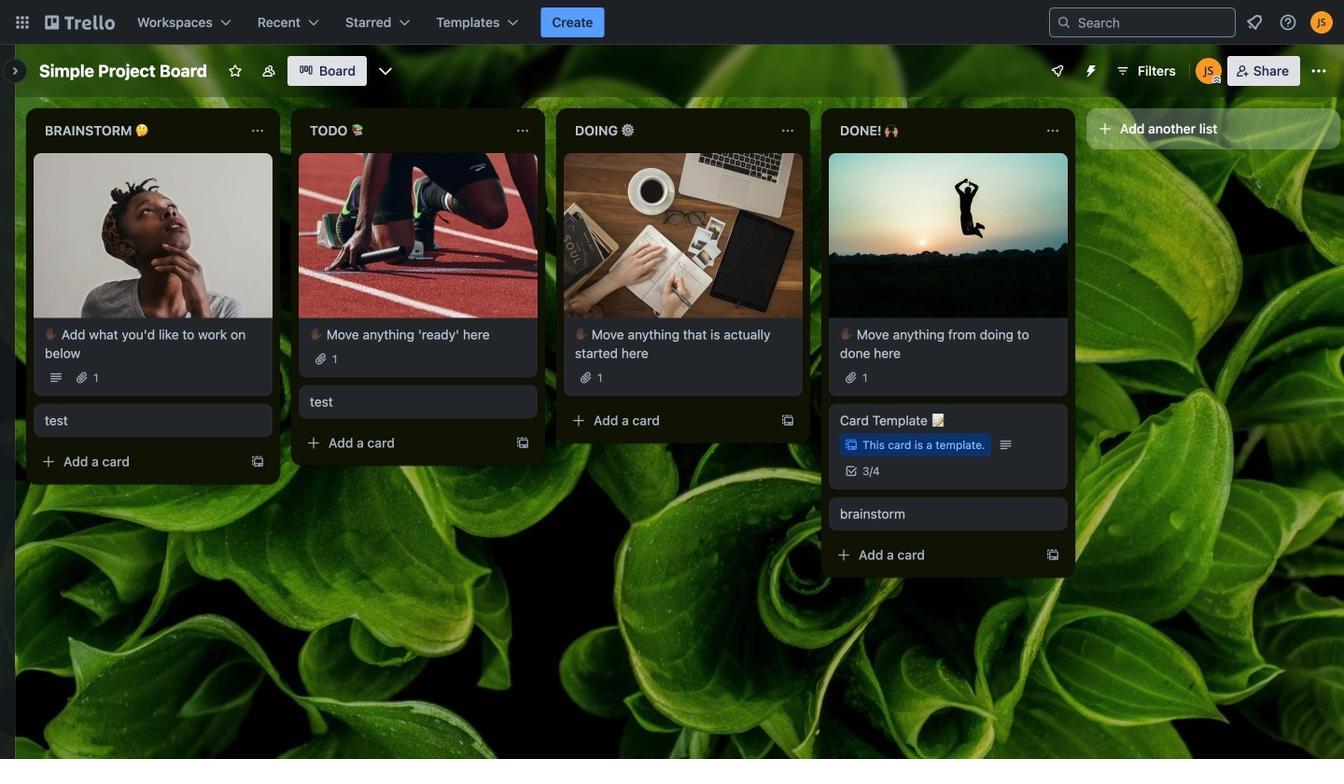 Task type: describe. For each thing, give the bounding box(es) containing it.
0 notifications image
[[1244, 11, 1266, 34]]

1 vertical spatial create from template… image
[[250, 454, 265, 469]]

show menu image
[[1310, 62, 1329, 80]]

star or unstar board image
[[228, 64, 243, 78]]

1 horizontal spatial create from template… image
[[781, 413, 796, 428]]

2 vertical spatial create from template… image
[[1046, 548, 1061, 563]]

workspace visible image
[[261, 64, 276, 78]]

search image
[[1057, 15, 1072, 30]]

john smith (johnsmith38824343) image
[[1196, 58, 1222, 84]]

john smith (johnsmith38824343) image
[[1311, 11, 1334, 34]]



Task type: locate. For each thing, give the bounding box(es) containing it.
open information menu image
[[1279, 13, 1298, 32]]

None text field
[[299, 116, 508, 146], [564, 116, 773, 146], [299, 116, 508, 146], [564, 116, 773, 146]]

2 horizontal spatial create from template… image
[[1046, 548, 1061, 563]]

0 horizontal spatial create from template… image
[[250, 454, 265, 469]]

Search field
[[1072, 9, 1236, 35]]

0 vertical spatial create from template… image
[[781, 413, 796, 428]]

automation image
[[1077, 56, 1103, 82]]

customize views image
[[376, 62, 395, 80]]

power ups image
[[1051, 64, 1066, 78]]

back to home image
[[45, 7, 115, 37]]

create from template… image
[[516, 436, 530, 451]]

Board name text field
[[30, 56, 217, 86]]

create from template… image
[[781, 413, 796, 428], [250, 454, 265, 469], [1046, 548, 1061, 563]]

primary element
[[0, 0, 1345, 45]]

this member is an admin of this board. image
[[1213, 76, 1221, 84]]

None text field
[[34, 116, 243, 146], [829, 116, 1038, 146], [34, 116, 243, 146], [829, 116, 1038, 146]]



Task type: vqa. For each thing, say whether or not it's contained in the screenshot.
#notes
no



